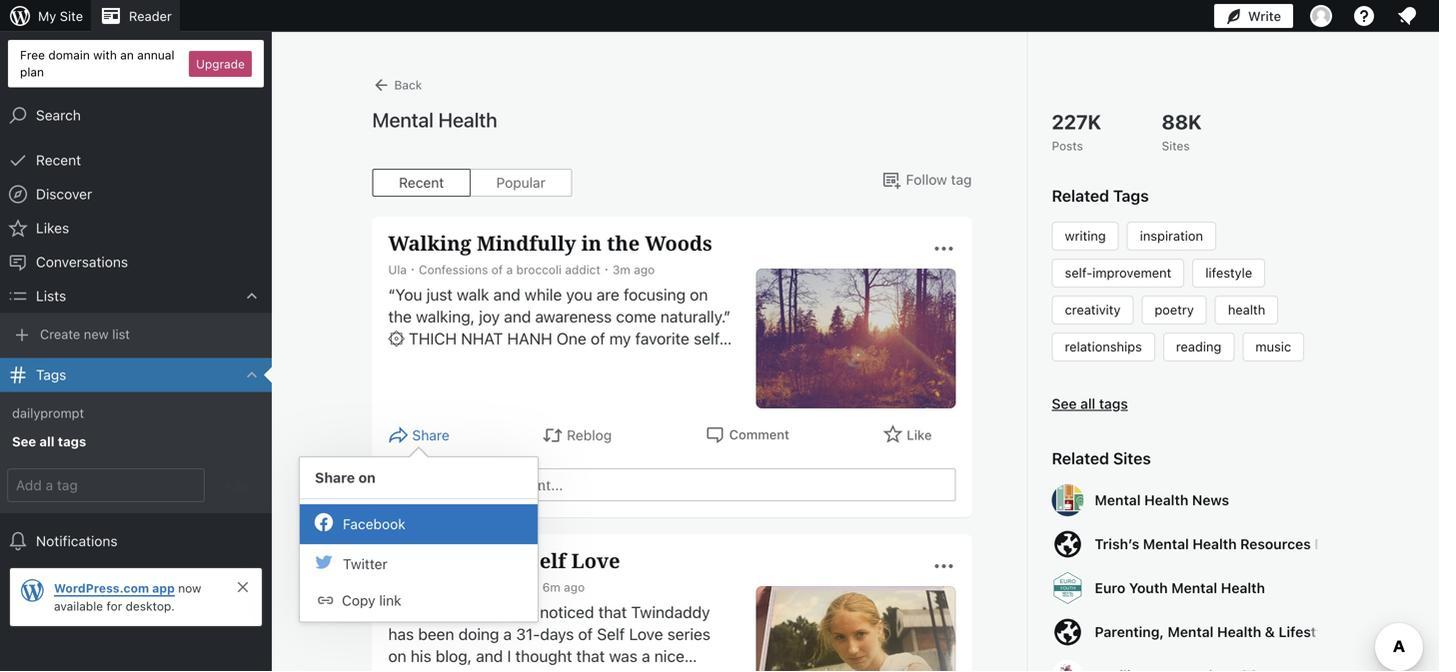 Task type: vqa. For each thing, say whether or not it's contained in the screenshot.
img
no



Task type: describe. For each thing, give the bounding box(es) containing it.
manage your notifications image
[[1396, 4, 1420, 28]]

wordpress.com
[[54, 582, 149, 596]]

mental down trish's mental health resources blog link
[[1172, 580, 1218, 597]]

follow tag
[[906, 171, 972, 188]]

mindfully
[[477, 229, 576, 257]]

keyboard_arrow_down image for lists
[[242, 287, 262, 306]]

0 horizontal spatial ·
[[411, 260, 415, 277]]

&
[[1265, 624, 1275, 641]]

love inside …just a little bit. i've noticed that twindaddy has been doing a 31-days of self love series on his blog, and i thought that was a nice thing… and that it's probably something tha
[[629, 625, 663, 644]]

my site link
[[0, 0, 91, 32]]

youth
[[1129, 580, 1168, 597]]

doing
[[459, 625, 499, 644]]

share for share on
[[315, 470, 355, 486]]

dailyprompt link
[[0, 399, 272, 428]]

option group inside main content
[[372, 169, 572, 197]]

blog,
[[436, 647, 472, 666]]

0 vertical spatial that
[[599, 603, 627, 622]]

on inside …just a little bit. i've noticed that twindaddy has been doing a 31-days of self love series on his blog, and i thought that was a nice thing… and that it's probably something tha
[[388, 647, 407, 666]]

0 vertical spatial recent
[[36, 152, 81, 169]]

227k posts
[[1052, 110, 1102, 153]]

reading link
[[1176, 339, 1222, 354]]

31-
[[516, 625, 540, 644]]

dailyprompt
[[12, 406, 84, 421]]

lifestyle
[[1279, 624, 1337, 641]]

popular
[[496, 174, 546, 191]]

1 horizontal spatial ·
[[535, 578, 539, 595]]

0 vertical spatial on
[[359, 470, 376, 486]]

self-improvement link
[[1065, 265, 1172, 280]]

like
[[907, 428, 932, 443]]

confessions of a broccoli addict link
[[419, 263, 601, 277]]

a up "been"
[[436, 603, 444, 622]]

a
[[388, 547, 403, 575]]

related for related sites
[[1052, 449, 1110, 468]]

1 vertical spatial see all tags
[[12, 434, 86, 449]]

my site
[[38, 8, 83, 23]]

writing link
[[1065, 228, 1106, 243]]

my
[[38, 8, 56, 23]]

now available for desktop.
[[54, 582, 201, 614]]

addict
[[565, 263, 601, 277]]

self-improvement
[[1065, 265, 1172, 280]]

health
[[1228, 302, 1266, 317]]

ula
[[388, 263, 407, 277]]

been
[[418, 625, 454, 644]]

parenting,
[[1095, 624, 1164, 641]]

was
[[609, 647, 638, 666]]

1 vertical spatial see all tags link
[[0, 428, 272, 458]]

the
[[607, 229, 640, 257]]

1 vertical spatial all
[[39, 434, 55, 449]]

tooltip containing share on
[[299, 447, 539, 623]]

noticed
[[540, 603, 594, 622]]

copy link button
[[300, 585, 538, 617]]

mental down mental health news
[[1143, 536, 1189, 553]]

3m
[[613, 263, 631, 277]]

1 vertical spatial see
[[12, 434, 36, 449]]

trish's mental health resources blog
[[1095, 536, 1345, 553]]

1 horizontal spatial see all tags link
[[1052, 394, 1322, 415]]

his
[[411, 647, 432, 666]]

upgrade button
[[189, 51, 252, 77]]

bit
[[469, 547, 497, 575]]

health inside "parenting, mental health & lifestyle" link
[[1218, 624, 1262, 641]]

discover
[[36, 186, 92, 203]]

confessions
[[419, 263, 488, 277]]

create
[[40, 327, 80, 342]]

self inside 'link'
[[528, 547, 566, 575]]

mental health
[[372, 108, 498, 131]]

free domain with an annual plan
[[20, 48, 174, 79]]

tag
[[951, 171, 972, 188]]

add group
[[0, 466, 272, 506]]

app
[[152, 582, 175, 596]]

1 vertical spatial tags
[[58, 434, 86, 449]]

health inside euro youth mental health link
[[1221, 580, 1266, 597]]

emma tiger
[[388, 581, 456, 595]]

0 vertical spatial and
[[476, 647, 503, 666]]

an
[[120, 48, 134, 62]]

link
[[379, 593, 402, 609]]

related for related tags
[[1052, 186, 1110, 205]]

main content containing walking mindfully in the woods
[[372, 75, 1345, 672]]

domain
[[48, 48, 90, 62]]

series
[[668, 625, 711, 644]]

copy
[[342, 593, 376, 609]]

comment
[[729, 427, 790, 442]]

like button
[[883, 424, 932, 447]]

parenting, mental health & lifestyle link
[[1052, 617, 1337, 651]]

share for share
[[412, 427, 450, 444]]

inspiration
[[1140, 228, 1204, 243]]

health link
[[1228, 302, 1266, 317]]

share on
[[315, 470, 376, 486]]

bob builder image
[[398, 469, 430, 501]]

help image
[[1353, 4, 1377, 28]]

reader
[[129, 8, 172, 23]]

related tags
[[1052, 186, 1149, 205]]

creativity link
[[1065, 302, 1121, 317]]

facebook button
[[300, 505, 538, 545]]

88k
[[1162, 110, 1202, 133]]

tags link
[[0, 358, 272, 392]]

thought
[[516, 647, 572, 666]]

0 vertical spatial tags
[[1114, 186, 1149, 205]]

likes link
[[0, 212, 272, 246]]

twindaddy
[[631, 603, 710, 622]]

desktop.
[[126, 600, 175, 614]]

walking mindfully in the woods link
[[388, 229, 713, 258]]

new
[[84, 327, 109, 342]]

relationships
[[1065, 339, 1142, 354]]

a inside walking mindfully in the woods ula · confessions of a broccoli addict · 3m ago
[[506, 263, 513, 277]]

mental up trish's
[[1095, 492, 1141, 509]]

lifestyle
[[1206, 265, 1253, 280]]

free
[[20, 48, 45, 62]]

sites for 88k
[[1162, 139, 1190, 153]]

back
[[394, 78, 422, 92]]



Task type: locate. For each thing, give the bounding box(es) containing it.
discover link
[[0, 178, 272, 212]]

reader link
[[91, 0, 180, 32]]

wordpress.com app
[[54, 582, 175, 596]]

comment button
[[705, 425, 790, 445]]

on
[[359, 470, 376, 486], [388, 647, 407, 666]]

tags
[[1099, 396, 1128, 412], [58, 434, 86, 449]]

thing…
[[388, 669, 438, 672]]

it's
[[506, 669, 527, 672]]

love
[[571, 547, 620, 575], [629, 625, 663, 644]]

lifestyle link
[[1206, 265, 1253, 280]]

0 horizontal spatial share
[[315, 470, 355, 486]]

related up writing
[[1052, 186, 1110, 205]]

2 vertical spatial of
[[578, 625, 593, 644]]

in
[[582, 229, 602, 257]]

1 vertical spatial that
[[577, 647, 605, 666]]

1 vertical spatial recent
[[399, 174, 444, 191]]

0 horizontal spatial self
[[528, 547, 566, 575]]

recent link
[[0, 144, 272, 178]]

0 horizontal spatial on
[[359, 470, 376, 486]]

0 horizontal spatial tags
[[36, 367, 66, 383]]

relationships link
[[1065, 339, 1142, 354]]

self up 6m
[[528, 547, 566, 575]]

see all tags
[[1052, 396, 1128, 412], [12, 434, 86, 449]]

1 vertical spatial sites
[[1114, 449, 1151, 468]]

6m
[[543, 581, 561, 595]]

0 vertical spatial self
[[528, 547, 566, 575]]

tags up dailyprompt
[[36, 367, 66, 383]]

mental
[[1095, 492, 1141, 509], [1143, 536, 1189, 553], [1172, 580, 1218, 597], [1168, 624, 1214, 641]]

that up probably
[[577, 647, 605, 666]]

all up the 'related sites'
[[1081, 396, 1096, 412]]

1 related from the top
[[1052, 186, 1110, 205]]

resources
[[1241, 536, 1311, 553]]

mental health news link
[[1052, 485, 1322, 517]]

see all tags up the 'related sites'
[[1052, 396, 1128, 412]]

0 vertical spatial tags
[[1099, 396, 1128, 412]]

0 vertical spatial love
[[571, 547, 620, 575]]

1 horizontal spatial self
[[597, 625, 625, 644]]

0 horizontal spatial love
[[571, 547, 620, 575]]

all down dailyprompt
[[39, 434, 55, 449]]

now
[[178, 582, 201, 596]]

twitter button
[[300, 545, 538, 585]]

health down news
[[1193, 536, 1237, 553]]

sites
[[1162, 139, 1190, 153], [1114, 449, 1151, 468]]

plan
[[20, 65, 44, 79]]

annual
[[137, 48, 174, 62]]

search link
[[0, 99, 272, 133]]

1 vertical spatial ago
[[564, 581, 585, 595]]

copy link
[[342, 593, 402, 609]]

ago right 6m
[[564, 581, 585, 595]]

music
[[1256, 339, 1292, 354]]

share inside tooltip
[[315, 470, 355, 486]]

creativity
[[1065, 302, 1121, 317]]

i
[[507, 647, 511, 666]]

0 vertical spatial ago
[[634, 263, 655, 277]]

0 vertical spatial all
[[1081, 396, 1096, 412]]

tags up the 'related sites'
[[1099, 396, 1128, 412]]

0 vertical spatial related
[[1052, 186, 1110, 205]]

1 horizontal spatial ago
[[634, 263, 655, 277]]

1 horizontal spatial on
[[388, 647, 407, 666]]

that up was
[[599, 603, 627, 622]]

and left i
[[476, 647, 503, 666]]

keyboard_arrow_down image inside the "tags" 'link'
[[242, 365, 262, 385]]

1 horizontal spatial sites
[[1162, 139, 1190, 153]]

euro youth mental health link
[[1052, 573, 1322, 605]]

1 vertical spatial tags
[[36, 367, 66, 383]]

1 vertical spatial self
[[597, 625, 625, 644]]

toggle menu image
[[932, 237, 956, 261]]

reading
[[1176, 339, 1222, 354]]

1 horizontal spatial see all tags
[[1052, 396, 1128, 412]]

mental health news
[[1095, 492, 1230, 509]]

0 horizontal spatial and
[[442, 669, 469, 672]]

1 horizontal spatial see
[[1052, 396, 1077, 412]]

1 keyboard_arrow_down image from the top
[[242, 287, 262, 306]]

of right 'days'
[[578, 625, 593, 644]]

227k
[[1052, 110, 1102, 133]]

ago right 3m
[[634, 263, 655, 277]]

recent up walking
[[399, 174, 444, 191]]

a left the 31-
[[504, 625, 512, 644]]

music link
[[1256, 339, 1292, 354]]

tags up inspiration link at the right top of page
[[1114, 186, 1149, 205]]

1 vertical spatial on
[[388, 647, 407, 666]]

tags
[[1114, 186, 1149, 205], [36, 367, 66, 383]]

1 vertical spatial of
[[502, 547, 523, 575]]

see all tags link down reading
[[1052, 394, 1322, 415]]

0 horizontal spatial see all tags link
[[0, 428, 272, 458]]

Popular radio
[[470, 169, 572, 197]]

of right bit
[[502, 547, 523, 575]]

of inside a little bit of self love 'link'
[[502, 547, 523, 575]]

inspiration link
[[1140, 228, 1204, 243]]

health inside trish's mental health resources blog link
[[1193, 536, 1237, 553]]

0 horizontal spatial tags
[[58, 434, 86, 449]]

2 vertical spatial that
[[473, 669, 502, 672]]

Add a tag text field
[[8, 470, 204, 502]]

share up facebook
[[315, 470, 355, 486]]

dismiss image
[[235, 580, 251, 596]]

notifications link
[[0, 525, 272, 559]]

menu
[[300, 500, 538, 622]]

back button
[[372, 75, 422, 93]]

trish's mental health resources blog link
[[1052, 529, 1345, 563]]

Add a comment… text field
[[440, 469, 956, 502]]

poetry link
[[1155, 302, 1194, 317]]

that left it's
[[473, 669, 502, 672]]

lists
[[36, 288, 66, 304]]

1 vertical spatial and
[[442, 669, 469, 672]]

tooltip
[[299, 447, 539, 623]]

0 vertical spatial of
[[492, 263, 503, 277]]

euro
[[1095, 580, 1126, 597]]

on up facebook
[[359, 470, 376, 486]]

group
[[398, 469, 956, 502]]

mental down euro youth mental health link
[[1168, 624, 1214, 641]]

share button
[[388, 425, 450, 447]]

recent
[[36, 152, 81, 169], [399, 174, 444, 191]]

of
[[492, 263, 503, 277], [502, 547, 523, 575], [578, 625, 593, 644]]

health down trish's mental health resources blog
[[1221, 580, 1266, 597]]

with
[[93, 48, 117, 62]]

2 keyboard_arrow_down image from the top
[[242, 365, 262, 385]]

2 related from the top
[[1052, 449, 1110, 468]]

main content
[[372, 75, 1345, 672]]

share inside button
[[412, 427, 450, 444]]

toggle menu image
[[932, 555, 956, 579]]

0 horizontal spatial see all tags
[[12, 434, 86, 449]]

of inside …just a little bit. i've noticed that twindaddy has been doing a 31-days of self love series on his blog, and i thought that was a nice thing… and that it's probably something tha
[[578, 625, 593, 644]]

likes
[[36, 220, 69, 237]]

parenting, mental health & lifestyle
[[1095, 624, 1337, 641]]

recent up the discover
[[36, 152, 81, 169]]

0 vertical spatial keyboard_arrow_down image
[[242, 287, 262, 306]]

0 horizontal spatial all
[[39, 434, 55, 449]]

conversations
[[36, 254, 128, 271]]

create new list
[[40, 327, 130, 342]]

list
[[112, 327, 130, 342]]

a little bit of self love link
[[388, 547, 620, 576]]

facebook
[[343, 516, 406, 533]]

health inside mental health news link
[[1145, 492, 1189, 509]]

88k sites
[[1162, 110, 1202, 153]]

recent inside radio
[[399, 174, 444, 191]]

1 vertical spatial love
[[629, 625, 663, 644]]

health left news
[[1145, 492, 1189, 509]]

1 vertical spatial keyboard_arrow_down image
[[242, 365, 262, 385]]

0 vertical spatial see
[[1052, 396, 1077, 412]]

see all tags link
[[1052, 394, 1322, 415], [0, 428, 272, 458]]

2 horizontal spatial ·
[[605, 260, 609, 277]]

sites down 88k
[[1162, 139, 1190, 153]]

1 horizontal spatial tags
[[1114, 186, 1149, 205]]

a left broccoli at the left top of the page
[[506, 263, 513, 277]]

writing
[[1065, 228, 1106, 243]]

walking mindfully in the woods ula · confessions of a broccoli addict · 3m ago
[[388, 229, 713, 277]]

site
[[60, 8, 83, 23]]

love up was
[[629, 625, 663, 644]]

tags inside the "tags" 'link'
[[36, 367, 66, 383]]

1 horizontal spatial all
[[1081, 396, 1096, 412]]

a up something
[[642, 647, 650, 666]]

share up bob builder icon
[[412, 427, 450, 444]]

ago inside walking mindfully in the woods ula · confessions of a broccoli addict · 3m ago
[[634, 263, 655, 277]]

love up 6m ago link
[[571, 547, 620, 575]]

Recent radio
[[372, 169, 470, 197]]

0 horizontal spatial ago
[[564, 581, 585, 595]]

menu containing facebook
[[300, 500, 538, 622]]

0 vertical spatial see all tags link
[[1052, 394, 1322, 415]]

keyboard_arrow_down image inside lists link
[[242, 287, 262, 306]]

something
[[599, 669, 675, 672]]

see all tags link up add group
[[0, 428, 272, 458]]

· 6m ago
[[535, 578, 585, 595]]

love inside 'link'
[[571, 547, 620, 575]]

0 vertical spatial see all tags
[[1052, 396, 1128, 412]]

0 horizontal spatial recent
[[36, 152, 81, 169]]

my profile image
[[1311, 5, 1333, 27]]

keyboard_arrow_down image for tags
[[242, 365, 262, 385]]

tiger
[[426, 581, 456, 595]]

blog
[[1315, 536, 1345, 553]]

sites up mental health news
[[1114, 449, 1151, 468]]

woods
[[645, 229, 713, 257]]

keyboard_arrow_down image
[[242, 287, 262, 306], [242, 365, 262, 385]]

·
[[411, 260, 415, 277], [605, 260, 609, 277], [535, 578, 539, 595]]

see all tags inside main content
[[1052, 396, 1128, 412]]

and down blog,
[[442, 669, 469, 672]]

twitter
[[343, 556, 388, 573]]

option group
[[372, 169, 572, 197]]

of down mindfully
[[492, 263, 503, 277]]

reblog button
[[543, 425, 612, 447]]

poetry
[[1155, 302, 1194, 317]]

write link
[[1215, 0, 1294, 32]]

1 horizontal spatial tags
[[1099, 396, 1128, 412]]

· left 6m
[[535, 578, 539, 595]]

0 vertical spatial sites
[[1162, 139, 1190, 153]]

1 horizontal spatial recent
[[399, 174, 444, 191]]

of inside walking mindfully in the woods ula · confessions of a broccoli addict · 3m ago
[[492, 263, 503, 277]]

share
[[412, 427, 450, 444], [315, 470, 355, 486]]

available
[[54, 600, 103, 614]]

option group containing recent
[[372, 169, 572, 197]]

see up the 'related sites'
[[1052, 396, 1077, 412]]

self up was
[[597, 625, 625, 644]]

1 horizontal spatial love
[[629, 625, 663, 644]]

on up thing…
[[388, 647, 407, 666]]

see all tags down dailyprompt
[[12, 434, 86, 449]]

sites for related
[[1114, 449, 1151, 468]]

related up mental health news
[[1052, 449, 1110, 468]]

days
[[540, 625, 574, 644]]

reblog
[[567, 427, 612, 444]]

1 vertical spatial share
[[315, 470, 355, 486]]

walking
[[388, 229, 472, 257]]

…just
[[388, 603, 432, 622]]

0 horizontal spatial sites
[[1114, 449, 1151, 468]]

self inside …just a little bit. i've noticed that twindaddy has been doing a 31-days of self love series on his blog, and i thought that was a nice thing… and that it's probably something tha
[[597, 625, 625, 644]]

1 vertical spatial related
[[1052, 449, 1110, 468]]

sites inside 88k sites
[[1162, 139, 1190, 153]]

1 horizontal spatial and
[[476, 647, 503, 666]]

nice
[[655, 647, 685, 666]]

create new list link
[[0, 320, 272, 350]]

1 horizontal spatial share
[[412, 427, 450, 444]]

see down dailyprompt
[[12, 434, 36, 449]]

0 horizontal spatial see
[[12, 434, 36, 449]]

tags down dailyprompt
[[58, 434, 86, 449]]

notifications
[[36, 533, 118, 550]]

add button
[[212, 470, 260, 502]]

0 vertical spatial share
[[412, 427, 450, 444]]

· right ula link at the left of the page
[[411, 260, 415, 277]]

posts
[[1052, 139, 1083, 153]]

health left the & on the bottom of page
[[1218, 624, 1262, 641]]

ago inside the · 6m ago
[[564, 581, 585, 595]]

· left 3m
[[605, 260, 609, 277]]



